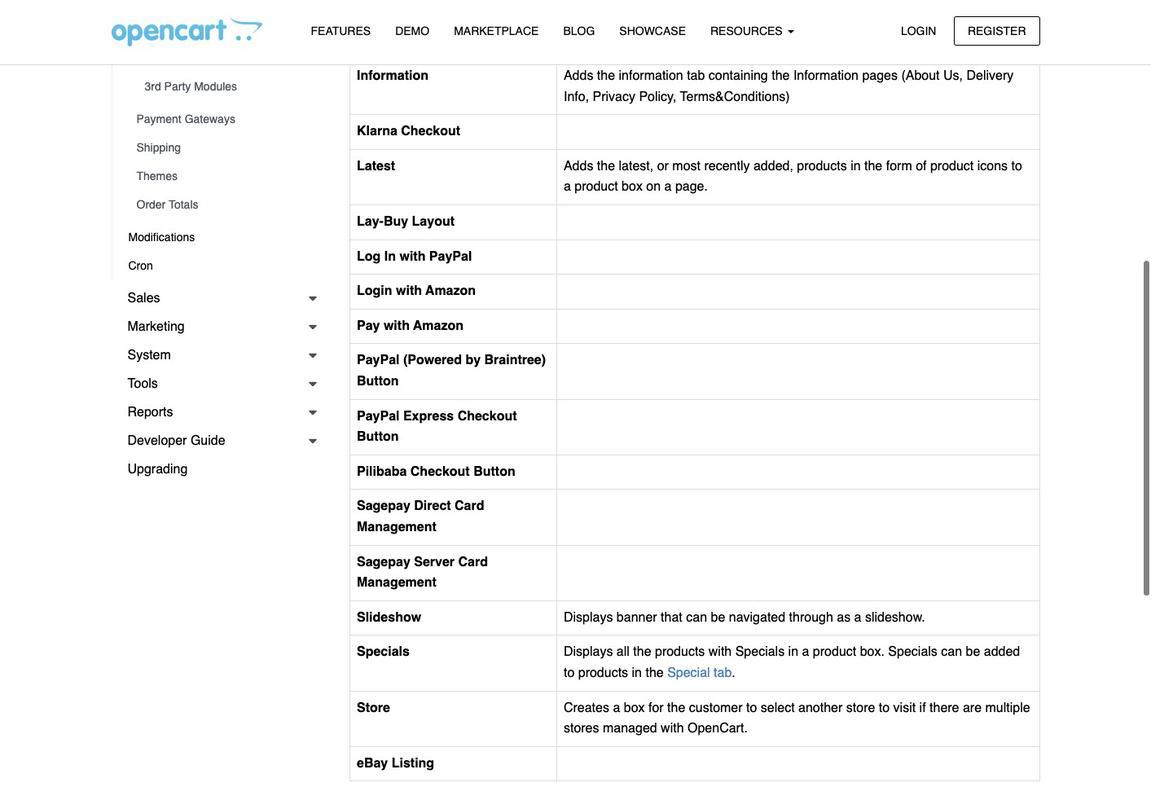 Task type: locate. For each thing, give the bounding box(es) containing it.
policy,
[[639, 89, 677, 104]]

1 vertical spatial adds
[[564, 159, 594, 174]]

on inside 'adds the latest, or most recently added, products in the form of product icons to a product box on a page.'
[[647, 180, 661, 194]]

sagepay down pilibaba
[[357, 499, 411, 514]]

to inside 'adds the latest, or most recently added, products in the form of product icons to a product box on a page.'
[[1012, 159, 1023, 174]]

card
[[455, 499, 485, 514], [459, 555, 488, 570]]

products up "special"
[[655, 645, 705, 660]]

in down through at the right of page
[[789, 645, 799, 660]]

0 vertical spatial customer
[[834, 13, 888, 28]]

1 horizontal spatial can
[[942, 645, 963, 660]]

features
[[311, 24, 371, 38]]

for up managed
[[649, 701, 664, 715]]

2 displays from the top
[[564, 645, 613, 660]]

can left added
[[942, 645, 963, 660]]

amazon up the (powered
[[413, 319, 464, 333]]

sagepay server card management
[[357, 555, 488, 590]]

3rd
[[145, 80, 161, 93]]

box up managed
[[624, 701, 645, 715]]

management inside sagepay server card management
[[357, 576, 437, 590]]

1 horizontal spatial page.
[[676, 180, 708, 194]]

customer up opencart.
[[690, 701, 743, 715]]

creates inside creates a box for the customer to select another store to visit if there are multiple stores managed with opencart.
[[564, 701, 610, 715]]

displays for displays all the products with specials in a product box. specials can be added to products in the
[[564, 645, 613, 660]]

lay-buy layout
[[357, 214, 455, 229]]

2 sagepay from the top
[[357, 555, 411, 570]]

direct
[[414, 499, 451, 514]]

to left view
[[891, 13, 902, 28]]

card inside sagepay server card management
[[459, 555, 488, 570]]

adds inside adds the information tab containing the information pages (about us, delivery info, privacy policy, terms&conditions)
[[564, 69, 594, 83]]

creates
[[564, 13, 610, 28], [564, 701, 610, 715]]

paypal (powered by braintree) button
[[357, 353, 546, 389]]

1 horizontal spatial specials
[[736, 645, 785, 660]]

with inside creates a box for the customer to select another store to visit if there are multiple stores managed with opencart.
[[661, 722, 684, 736]]

page. up info,
[[564, 34, 597, 49]]

server
[[414, 555, 455, 570]]

customer inside creates a box for the customer to select another store to visit if there are multiple stores managed with opencart.
[[690, 701, 743, 715]]

2 adds from the top
[[564, 159, 594, 174]]

1 adds from the top
[[564, 69, 594, 83]]

1 vertical spatial login
[[357, 284, 393, 299]]

klarna
[[357, 124, 398, 139]]

button up pilibaba
[[357, 430, 399, 444]]

0 vertical spatial be
[[711, 610, 726, 625]]

0 vertical spatial displays
[[564, 610, 613, 625]]

the right message
[[812, 13, 830, 28]]

1 vertical spatial displays
[[564, 645, 613, 660]]

visit
[[894, 701, 916, 715]]

2 horizontal spatial specials
[[889, 645, 938, 660]]

1 vertical spatial checkout
[[458, 409, 517, 424]]

sagepay for sagepay server card management
[[357, 555, 411, 570]]

creates left custom
[[564, 13, 610, 28]]

ebay listing
[[357, 756, 435, 771]]

tab left containing
[[687, 69, 705, 83]]

specials down slideshow.
[[889, 645, 938, 660]]

are
[[964, 701, 982, 715]]

the up privacy
[[597, 69, 616, 83]]

1 horizontal spatial for
[[793, 13, 809, 28]]

0 vertical spatial page.
[[564, 34, 597, 49]]

1 vertical spatial creates
[[564, 701, 610, 715]]

information down the demo link
[[357, 69, 429, 83]]

1 horizontal spatial customer
[[834, 13, 888, 28]]

1 sagepay from the top
[[357, 499, 411, 514]]

cron link
[[112, 252, 325, 280]]

1 vertical spatial amazon
[[413, 319, 464, 333]]

1 vertical spatial page.
[[676, 180, 708, 194]]

displays left all
[[564, 645, 613, 660]]

paypal inside paypal (powered by braintree) button
[[357, 353, 400, 368]]

checkout right klarna
[[401, 124, 461, 139]]

1 vertical spatial on
[[647, 180, 661, 194]]

in left "special"
[[632, 666, 642, 681]]

1 horizontal spatial information
[[794, 69, 859, 83]]

store
[[357, 701, 390, 715]]

listing
[[392, 756, 435, 771]]

pages
[[863, 69, 898, 83]]

features link
[[299, 17, 383, 46]]

1 displays from the top
[[564, 610, 613, 625]]

0 horizontal spatial page.
[[564, 34, 597, 49]]

checkout for klarna checkout
[[401, 124, 461, 139]]

0 horizontal spatial for
[[649, 701, 664, 715]]

adds for adds the information tab containing the information pages (about us, delivery info, privacy policy, terms&conditions)
[[564, 69, 594, 83]]

tab right "special"
[[714, 666, 732, 681]]

on
[[936, 13, 950, 28], [647, 180, 661, 194]]

0 horizontal spatial login
[[357, 284, 393, 299]]

0 vertical spatial for
[[793, 13, 809, 28]]

displays for displays banner that can be navigated through as a slideshow.
[[564, 610, 613, 625]]

1 vertical spatial button
[[357, 430, 399, 444]]

all
[[617, 645, 630, 660]]

displays left 'banner'
[[564, 610, 613, 625]]

guide
[[191, 434, 225, 448]]

2 vertical spatial in
[[632, 666, 642, 681]]

to left visit
[[879, 701, 890, 715]]

management up slideshow
[[357, 576, 437, 590]]

sagepay left server
[[357, 555, 411, 570]]

to
[[891, 13, 902, 28], [1012, 159, 1023, 174], [564, 666, 575, 681], [747, 701, 758, 715], [879, 701, 890, 715]]

1 management from the top
[[357, 520, 437, 535]]

button inside paypal (powered by braintree) button
[[357, 374, 399, 389]]

paypal down layout
[[430, 249, 472, 264]]

management down direct
[[357, 520, 437, 535]]

1 vertical spatial customer
[[690, 701, 743, 715]]

can inside displays all the products with specials in a product box. specials can be added to products in the
[[942, 645, 963, 660]]

editing a module link
[[128, 44, 325, 73]]

1 vertical spatial box
[[624, 701, 645, 715]]

through
[[790, 610, 834, 625]]

to right icons
[[1012, 159, 1023, 174]]

with up special tab .
[[709, 645, 732, 660]]

reports link
[[111, 399, 325, 427]]

2 management from the top
[[357, 576, 437, 590]]

2 horizontal spatial product
[[931, 159, 974, 174]]

special
[[668, 666, 711, 681]]

2 horizontal spatial products
[[798, 159, 848, 174]]

1 vertical spatial in
[[789, 645, 799, 660]]

modifications link
[[112, 223, 325, 252]]

0 vertical spatial can
[[687, 610, 708, 625]]

0 vertical spatial adds
[[564, 69, 594, 83]]

sagepay inside sagepay server card management
[[357, 555, 411, 570]]

0 vertical spatial in
[[851, 159, 861, 174]]

page. inside creates a custom "welcome" message for the customer to view on the home page.
[[564, 34, 597, 49]]

2 vertical spatial checkout
[[411, 465, 470, 479]]

creates inside creates a custom "welcome" message for the customer to view on the home page.
[[564, 13, 610, 28]]

1 vertical spatial for
[[649, 701, 664, 715]]

editing a module
[[145, 51, 230, 64]]

login up (about
[[902, 24, 937, 37]]

2 vertical spatial product
[[813, 645, 857, 660]]

0 vertical spatial checkout
[[401, 124, 461, 139]]

amazon for pay with amazon
[[413, 319, 464, 333]]

0 vertical spatial management
[[357, 520, 437, 535]]

message
[[737, 13, 790, 28]]

0 vertical spatial card
[[455, 499, 485, 514]]

in inside 'adds the latest, or most recently added, products in the form of product icons to a product box on a page.'
[[851, 159, 861, 174]]

the inside creates a box for the customer to select another store to visit if there are multiple stores managed with opencart.
[[668, 701, 686, 715]]

select
[[761, 701, 795, 715]]

sagepay for sagepay direct card management
[[357, 499, 411, 514]]

be left navigated
[[711, 610, 726, 625]]

2 information from the left
[[794, 69, 859, 83]]

button down the pay
[[357, 374, 399, 389]]

login down log
[[357, 284, 393, 299]]

0 vertical spatial on
[[936, 13, 950, 28]]

marketplace link
[[442, 17, 551, 46]]

0 horizontal spatial customer
[[690, 701, 743, 715]]

adds left "latest,"
[[564, 159, 594, 174]]

2 vertical spatial paypal
[[357, 409, 400, 424]]

express
[[403, 409, 454, 424]]

amazon
[[426, 284, 476, 299], [413, 319, 464, 333]]

1 vertical spatial paypal
[[357, 353, 400, 368]]

1 vertical spatial be
[[966, 645, 981, 660]]

adds inside 'adds the latest, or most recently added, products in the form of product icons to a product box on a page.'
[[564, 159, 594, 174]]

management inside sagepay direct card management
[[357, 520, 437, 535]]

specials
[[357, 645, 410, 660], [736, 645, 785, 660], [889, 645, 938, 660]]

info,
[[564, 89, 589, 104]]

2 vertical spatial products
[[579, 666, 629, 681]]

specials down slideshow
[[357, 645, 410, 660]]

0 horizontal spatial specials
[[357, 645, 410, 660]]

1 vertical spatial tab
[[714, 666, 732, 681]]

products right added,
[[798, 159, 848, 174]]

resources link
[[699, 17, 807, 46]]

be left added
[[966, 645, 981, 660]]

box down "latest,"
[[622, 180, 643, 194]]

page. down most
[[676, 180, 708, 194]]

the left "special"
[[646, 666, 664, 681]]

0 horizontal spatial in
[[632, 666, 642, 681]]

1 horizontal spatial product
[[813, 645, 857, 660]]

displays
[[564, 610, 613, 625], [564, 645, 613, 660]]

page. inside 'adds the latest, or most recently added, products in the form of product icons to a product box on a page.'
[[676, 180, 708, 194]]

information inside adds the information tab containing the information pages (about us, delivery info, privacy policy, terms&conditions)
[[794, 69, 859, 83]]

added,
[[754, 159, 794, 174]]

creates up the stores
[[564, 701, 610, 715]]

2 horizontal spatial in
[[851, 159, 861, 174]]

can right that on the bottom
[[687, 610, 708, 625]]

tab inside adds the information tab containing the information pages (about us, delivery info, privacy policy, terms&conditions)
[[687, 69, 705, 83]]

(powered
[[403, 353, 462, 368]]

modifications
[[128, 231, 195, 244]]

stores
[[564, 722, 600, 736]]

themes
[[137, 170, 178, 183]]

button down paypal express checkout button
[[474, 465, 516, 479]]

0 horizontal spatial products
[[579, 666, 629, 681]]

on right view
[[936, 13, 950, 28]]

paypal
[[430, 249, 472, 264], [357, 353, 400, 368], [357, 409, 400, 424]]

cron
[[128, 259, 153, 272]]

login
[[902, 24, 937, 37], [357, 284, 393, 299]]

1 horizontal spatial products
[[655, 645, 705, 660]]

0 horizontal spatial on
[[647, 180, 661, 194]]

login for login
[[902, 24, 937, 37]]

1 vertical spatial product
[[575, 180, 618, 194]]

to up the stores
[[564, 666, 575, 681]]

1 horizontal spatial on
[[936, 13, 950, 28]]

demo
[[396, 24, 430, 38]]

0 vertical spatial creates
[[564, 13, 610, 28]]

1 horizontal spatial be
[[966, 645, 981, 660]]

specials up .
[[736, 645, 785, 660]]

0 horizontal spatial be
[[711, 610, 726, 625]]

0 vertical spatial button
[[357, 374, 399, 389]]

showcase link
[[608, 17, 699, 46]]

card right server
[[459, 555, 488, 570]]

displays banner that can be navigated through as a slideshow.
[[564, 610, 926, 625]]

paypal for (powered
[[357, 353, 400, 368]]

the down "special"
[[668, 701, 686, 715]]

2 specials from the left
[[736, 645, 785, 660]]

checkout up direct
[[411, 465, 470, 479]]

that
[[661, 610, 683, 625]]

0 vertical spatial tab
[[687, 69, 705, 83]]

2 creates from the top
[[564, 701, 610, 715]]

1 horizontal spatial login
[[902, 24, 937, 37]]

paypal left express
[[357, 409, 400, 424]]

0 vertical spatial login
[[902, 24, 937, 37]]

a
[[613, 13, 621, 28], [183, 51, 189, 64], [564, 180, 571, 194], [665, 180, 672, 194], [855, 610, 862, 625], [803, 645, 810, 660], [613, 701, 621, 715]]

marketing
[[128, 320, 185, 334]]

with
[[400, 249, 426, 264], [396, 284, 422, 299], [384, 319, 410, 333], [709, 645, 732, 660], [661, 722, 684, 736]]

the left "latest,"
[[597, 159, 616, 174]]

adds
[[564, 69, 594, 83], [564, 159, 594, 174]]

by
[[466, 353, 481, 368]]

buy
[[384, 214, 409, 229]]

order
[[137, 198, 166, 211]]

0 vertical spatial box
[[622, 180, 643, 194]]

amazon down log in with paypal
[[426, 284, 476, 299]]

displays inside displays all the products with specials in a product box. specials can be added to products in the
[[564, 645, 613, 660]]

1 vertical spatial card
[[459, 555, 488, 570]]

checkout down the by
[[458, 409, 517, 424]]

card inside sagepay direct card management
[[455, 499, 485, 514]]

pilibaba checkout button
[[357, 465, 516, 479]]

customer left view
[[834, 13, 888, 28]]

html content
[[357, 13, 446, 28]]

0 horizontal spatial product
[[575, 180, 618, 194]]

0 vertical spatial sagepay
[[357, 499, 411, 514]]

for right message
[[793, 13, 809, 28]]

with right managed
[[661, 722, 684, 736]]

paypal for express
[[357, 409, 400, 424]]

paypal inside paypal express checkout button
[[357, 409, 400, 424]]

checkout
[[401, 124, 461, 139], [458, 409, 517, 424], [411, 465, 470, 479]]

in left the form
[[851, 159, 861, 174]]

1 horizontal spatial tab
[[714, 666, 732, 681]]

to inside displays all the products with specials in a product box. specials can be added to products in the
[[564, 666, 575, 681]]

card right direct
[[455, 499, 485, 514]]

shipping link
[[120, 134, 325, 162]]

sales
[[128, 291, 160, 306]]

products down all
[[579, 666, 629, 681]]

0 vertical spatial product
[[931, 159, 974, 174]]

paypal down the pay
[[357, 353, 400, 368]]

on down or
[[647, 180, 661, 194]]

information left 'pages'
[[794, 69, 859, 83]]

1 vertical spatial management
[[357, 576, 437, 590]]

products
[[798, 159, 848, 174], [655, 645, 705, 660], [579, 666, 629, 681]]

adds up info,
[[564, 69, 594, 83]]

payment gateways
[[137, 113, 236, 126]]

1 vertical spatial can
[[942, 645, 963, 660]]

1 creates from the top
[[564, 13, 610, 28]]

editing
[[145, 51, 180, 64]]

store
[[847, 701, 876, 715]]

0 vertical spatial products
[[798, 159, 848, 174]]

0 horizontal spatial information
[[357, 69, 429, 83]]

paypal express checkout button
[[357, 409, 517, 444]]

pay with amazon
[[357, 319, 464, 333]]

sagepay inside sagepay direct card management
[[357, 499, 411, 514]]

product
[[931, 159, 974, 174], [575, 180, 618, 194], [813, 645, 857, 660]]

upgrading
[[128, 462, 188, 477]]

for
[[793, 13, 809, 28], [649, 701, 664, 715]]

privacy
[[593, 89, 636, 104]]

with up pay with amazon
[[396, 284, 422, 299]]

1 vertical spatial sagepay
[[357, 555, 411, 570]]

0 vertical spatial amazon
[[426, 284, 476, 299]]

0 horizontal spatial tab
[[687, 69, 705, 83]]



Task type: vqa. For each thing, say whether or not it's contained in the screenshot.
the Management to the bottom
yes



Task type: describe. For each thing, give the bounding box(es) containing it.
upgrading link
[[111, 456, 325, 484]]

1 specials from the left
[[357, 645, 410, 660]]

modules
[[194, 80, 237, 93]]

"welcome"
[[670, 13, 733, 28]]

box inside 'adds the latest, or most recently added, products in the form of product icons to a product box on a page.'
[[622, 180, 643, 194]]

button inside paypal express checkout button
[[357, 430, 399, 444]]

on inside creates a custom "welcome" message for the customer to view on the home page.
[[936, 13, 950, 28]]

.
[[732, 666, 736, 681]]

0 horizontal spatial can
[[687, 610, 708, 625]]

information
[[619, 69, 684, 83]]

install/uninstall link
[[128, 15, 325, 44]]

1 vertical spatial products
[[655, 645, 705, 660]]

a inside creates a box for the customer to select another store to visit if there are multiple stores managed with opencart.
[[613, 701, 621, 715]]

box inside creates a box for the customer to select another store to visit if there are multiple stores managed with opencart.
[[624, 701, 645, 715]]

added
[[985, 645, 1021, 660]]

marketplace
[[454, 24, 539, 38]]

(about
[[902, 69, 940, 83]]

totals
[[169, 198, 199, 211]]

register
[[968, 24, 1027, 37]]

creates a custom "welcome" message for the customer to view on the home page.
[[564, 13, 1008, 49]]

3 specials from the left
[[889, 645, 938, 660]]

a inside creates a custom "welcome" message for the customer to view on the home page.
[[613, 13, 621, 28]]

pay
[[357, 319, 380, 333]]

the right containing
[[772, 69, 790, 83]]

login for login with amazon
[[357, 284, 393, 299]]

box.
[[861, 645, 885, 660]]

the left the form
[[865, 159, 883, 174]]

if
[[920, 701, 927, 715]]

home
[[975, 13, 1008, 28]]

marketing link
[[111, 313, 325, 342]]

adds for adds the latest, or most recently added, products in the form of product icons to a product box on a page.
[[564, 159, 594, 174]]

there
[[930, 701, 960, 715]]

order totals
[[137, 198, 199, 211]]

management for direct
[[357, 520, 437, 535]]

a inside displays all the products with specials in a product box. specials can be added to products in the
[[803, 645, 810, 660]]

lay-
[[357, 214, 384, 229]]

opencart - open source shopping cart solution image
[[111, 17, 262, 46]]

1 horizontal spatial in
[[789, 645, 799, 660]]

checkout inside paypal express checkout button
[[458, 409, 517, 424]]

2 vertical spatial button
[[474, 465, 516, 479]]

3rd party modules
[[145, 80, 237, 93]]

braintree)
[[485, 353, 546, 368]]

multiple
[[986, 701, 1031, 715]]

creates for creates a custom "welcome" message for the customer to view on the home page.
[[564, 13, 610, 28]]

login with amazon
[[357, 284, 476, 299]]

themes link
[[120, 162, 325, 191]]

displays all the products with specials in a product box. specials can be added to products in the
[[564, 645, 1021, 681]]

for inside creates a custom "welcome" message for the customer to view on the home page.
[[793, 13, 809, 28]]

to inside creates a custom "welcome" message for the customer to view on the home page.
[[891, 13, 902, 28]]

view
[[906, 13, 932, 28]]

ebay
[[357, 756, 388, 771]]

the left home on the right top of page
[[954, 13, 972, 28]]

system link
[[111, 342, 325, 370]]

shipping
[[137, 141, 181, 154]]

slideshow.
[[866, 610, 926, 625]]

products inside 'adds the latest, or most recently added, products in the form of product icons to a product box on a page.'
[[798, 159, 848, 174]]

with right the pay
[[384, 319, 410, 333]]

resources
[[711, 24, 786, 38]]

module
[[192, 51, 230, 64]]

opencart.
[[688, 722, 748, 736]]

recently
[[705, 159, 750, 174]]

tools
[[128, 377, 158, 391]]

with right 'in'
[[400, 249, 426, 264]]

latest,
[[619, 159, 654, 174]]

party
[[164, 80, 191, 93]]

icons
[[978, 159, 1009, 174]]

system
[[128, 348, 171, 363]]

developer guide link
[[111, 427, 325, 456]]

amazon for login with amazon
[[426, 284, 476, 299]]

adds the latest, or most recently added, products in the form of product icons to a product box on a page.
[[564, 159, 1023, 194]]

install/uninstall
[[145, 23, 221, 36]]

payment
[[137, 113, 182, 126]]

3rd party modules link
[[128, 73, 325, 101]]

payment gateways link
[[120, 105, 325, 134]]

demo link
[[383, 17, 442, 46]]

special tab link
[[668, 666, 732, 681]]

the right all
[[634, 645, 652, 660]]

card for sagepay direct card management
[[455, 499, 485, 514]]

creates a box for the customer to select another store to visit if there are multiple stores managed with opencart.
[[564, 701, 1031, 736]]

navigated
[[729, 610, 786, 625]]

gateways
[[185, 113, 236, 126]]

0 vertical spatial paypal
[[430, 249, 472, 264]]

showcase
[[620, 24, 686, 38]]

content
[[397, 13, 446, 28]]

sales link
[[111, 285, 325, 313]]

delivery
[[967, 69, 1014, 83]]

blog
[[564, 24, 595, 38]]

containing
[[709, 69, 769, 83]]

klarna checkout
[[357, 124, 461, 139]]

as
[[837, 610, 851, 625]]

customer inside creates a custom "welcome" message for the customer to view on the home page.
[[834, 13, 888, 28]]

most
[[673, 159, 701, 174]]

to left select
[[747, 701, 758, 715]]

tools link
[[111, 370, 325, 399]]

checkout for pilibaba checkout button
[[411, 465, 470, 479]]

for inside creates a box for the customer to select another store to visit if there are multiple stores managed with opencart.
[[649, 701, 664, 715]]

or
[[658, 159, 669, 174]]

with inside displays all the products with specials in a product box. specials can be added to products in the
[[709, 645, 732, 660]]

blog link
[[551, 17, 608, 46]]

layout
[[412, 214, 455, 229]]

be inside displays all the products with specials in a product box. specials can be added to products in the
[[966, 645, 981, 660]]

order totals link
[[120, 191, 325, 219]]

login link
[[888, 16, 951, 46]]

of
[[916, 159, 927, 174]]

form
[[887, 159, 913, 174]]

creates for creates a box for the customer to select another store to visit if there are multiple stores managed with opencart.
[[564, 701, 610, 715]]

product inside displays all the products with specials in a product box. specials can be added to products in the
[[813, 645, 857, 660]]

special tab .
[[668, 666, 736, 681]]

management for server
[[357, 576, 437, 590]]

log
[[357, 249, 381, 264]]

pilibaba
[[357, 465, 407, 479]]

1 information from the left
[[357, 69, 429, 83]]

terms&conditions)
[[680, 89, 791, 104]]

us,
[[944, 69, 964, 83]]

slideshow
[[357, 610, 422, 625]]

card for sagepay server card management
[[459, 555, 488, 570]]



